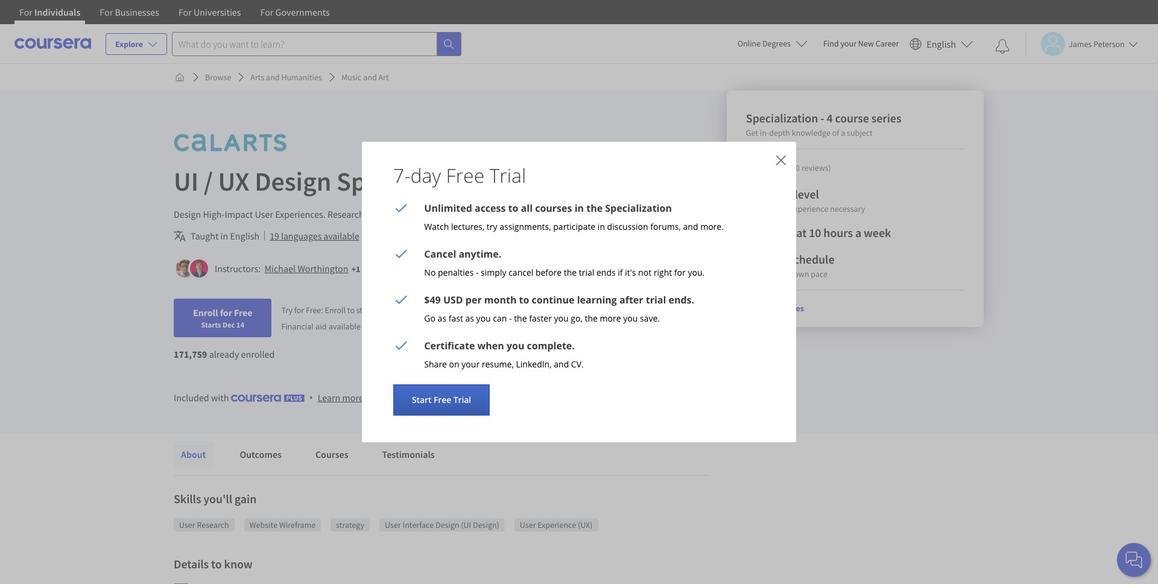 Task type: locate. For each thing, give the bounding box(es) containing it.
3 for from the left
[[179, 6, 192, 18]]

the up participate
[[587, 202, 603, 215]]

None search field
[[172, 32, 462, 56]]

(6,720 reviews)
[[779, 162, 832, 173]]

design
[[255, 165, 331, 198], [174, 208, 201, 220], [436, 519, 459, 530]]

free right start
[[434, 394, 451, 405]]

start
[[356, 305, 373, 316]]

no left previous
[[747, 203, 757, 214]]

no for beginner level
[[747, 203, 757, 214]]

1 vertical spatial courses
[[777, 303, 804, 314]]

1 horizontal spatial no
[[747, 203, 757, 214]]

0 vertical spatial not
[[447, 230, 461, 242]]

some content may not be translated
[[370, 230, 516, 242]]

career
[[876, 38, 899, 49]]

no inside cancel anytime. no penalties - simply cancel before the trial ends if it's not right for you.
[[424, 267, 436, 278]]

0 horizontal spatial for
[[220, 306, 232, 319]]

free up 14
[[234, 306, 252, 319]]

depth
[[770, 127, 791, 138]]

michael
[[264, 262, 296, 275]]

0 vertical spatial all
[[521, 202, 533, 215]]

0 vertical spatial access
[[475, 202, 506, 215]]

not inside cancel anytime. no penalties - simply cancel before the trial ends if it's not right for you.
[[638, 267, 652, 278]]

user left interface
[[385, 519, 401, 530]]

participate
[[553, 221, 596, 232]]

your right find
[[841, 38, 857, 49]]

0 vertical spatial learn
[[747, 268, 766, 279]]

0 horizontal spatial learn
[[318, 392, 340, 404]]

day
[[411, 162, 441, 188], [399, 305, 412, 316]]

you inside certificate when you complete. share on your resume, linkedin, and cv.
[[507, 339, 525, 352]]

learn inside 'flexible schedule learn at your own pace'
[[747, 268, 766, 279]]

free up unlimited on the left of page
[[446, 162, 485, 188]]

7- inside try for free: enroll to start your 7-day full access free trial financial aid available
[[392, 305, 399, 316]]

0 horizontal spatial in
[[221, 230, 228, 242]]

starts
[[201, 320, 221, 329]]

- inside cancel anytime. no penalties - simply cancel before the trial ends if it's not right for you.
[[476, 267, 479, 278]]

you left can
[[476, 313, 491, 324]]

4 for from the left
[[260, 6, 274, 18]]

to left start
[[347, 305, 355, 316]]

2
[[747, 225, 753, 240]]

for inside try for free: enroll to start your 7-day full access free trial financial aid available
[[294, 305, 304, 316]]

0 vertical spatial -
[[821, 110, 825, 125]]

courses inside unlimited access to all courses in the specialization watch lectures, try assignments, participate in discussion forums, and more.
[[535, 202, 572, 215]]

to left know
[[211, 556, 222, 571]]

1 horizontal spatial not
[[638, 267, 652, 278]]

1 vertical spatial a
[[856, 225, 862, 240]]

and left cv.
[[554, 358, 569, 370]]

learn
[[747, 268, 766, 279], [318, 392, 340, 404]]

cancel
[[424, 247, 456, 261]]

- right can
[[509, 313, 512, 324]]

your right on
[[462, 358, 480, 370]]

1 vertical spatial all
[[766, 303, 775, 314]]

2 vertical spatial free
[[434, 394, 451, 405]]

english down the impact
[[230, 230, 260, 242]]

the right before
[[564, 267, 577, 278]]

courses right view
[[777, 303, 804, 314]]

0 horizontal spatial no
[[424, 267, 436, 278]]

penalties
[[438, 267, 474, 278]]

user left research
[[179, 519, 195, 530]]

specialization up discussion
[[605, 202, 672, 215]]

at left 10
[[797, 225, 807, 240]]

universities
[[194, 6, 241, 18]]

1 vertical spatial available
[[329, 321, 361, 332]]

0 horizontal spatial as
[[438, 313, 447, 324]]

• learn more
[[309, 391, 364, 404]]

0 vertical spatial day
[[411, 162, 441, 188]]

1 horizontal spatial trial
[[579, 267, 594, 278]]

simply
[[481, 267, 507, 278]]

as right go
[[438, 313, 447, 324]]

0 horizontal spatial access
[[426, 305, 449, 316]]

2 for from the left
[[100, 6, 113, 18]]

0 horizontal spatial a
[[841, 127, 846, 138]]

find your new career link
[[817, 36, 905, 51]]

0 horizontal spatial courses
[[535, 202, 572, 215]]

0 horizontal spatial enroll
[[193, 306, 218, 319]]

with
[[211, 392, 229, 404]]

more inside instructors: michael worthington +1 more
[[362, 264, 381, 275]]

1 vertical spatial access
[[426, 305, 449, 316]]

outcomes
[[240, 448, 282, 460]]

specialization up depth
[[747, 110, 819, 125]]

for for individuals
[[19, 6, 33, 18]]

and inside certificate when you complete. share on your resume, linkedin, and cv.
[[554, 358, 569, 370]]

in left discussion
[[598, 221, 605, 232]]

0 vertical spatial available
[[324, 230, 359, 242]]

user left experience at left
[[520, 519, 536, 530]]

beginner level no previous experience necessary
[[747, 186, 866, 214]]

learn more link
[[318, 390, 364, 405]]

enroll up starts
[[193, 306, 218, 319]]

a left "week"
[[856, 225, 862, 240]]

to up "assignments,"
[[508, 202, 519, 215]]

0 horizontal spatial design
[[174, 208, 201, 220]]

user for user research
[[179, 519, 195, 530]]

1 horizontal spatial for
[[294, 305, 304, 316]]

english
[[927, 38, 956, 50], [230, 230, 260, 242]]

2 vertical spatial more
[[342, 392, 364, 404]]

coursera plus image
[[231, 395, 304, 402]]

governments
[[275, 6, 330, 18]]

go
[[424, 313, 436, 324]]

0 vertical spatial specialization
[[747, 110, 819, 125]]

browse link
[[200, 66, 236, 88]]

as right fast
[[465, 313, 474, 324]]

1 horizontal spatial as
[[465, 313, 474, 324]]

specialization up design high-impact user experiences. research, design, and prototype effective, visually-driven websites and apps.
[[337, 165, 496, 198]]

trial up visually-
[[490, 162, 526, 188]]

0 vertical spatial more
[[362, 264, 381, 275]]

design left high-
[[174, 208, 201, 220]]

2 vertical spatial -
[[509, 313, 512, 324]]

7- left full
[[392, 305, 399, 316]]

0 horizontal spatial trial
[[453, 394, 471, 405]]

day up unlimited on the left of page
[[411, 162, 441, 188]]

and left apps. at the top right of the page
[[596, 208, 611, 220]]

1 vertical spatial design
[[174, 208, 201, 220]]

the left faster
[[514, 313, 527, 324]]

you right when
[[507, 339, 525, 352]]

humanities
[[281, 72, 322, 83]]

7- up design high-impact user experiences. research, design, and prototype effective, visually-driven websites and apps.
[[393, 162, 411, 188]]

trial up save.
[[646, 293, 666, 306]]

1 vertical spatial more
[[600, 313, 621, 324]]

details
[[174, 556, 209, 571]]

after
[[620, 293, 643, 306]]

0 horizontal spatial english
[[230, 230, 260, 242]]

to right month
[[519, 293, 529, 306]]

available down research,
[[324, 230, 359, 242]]

free inside enroll for free starts dec 14
[[234, 306, 252, 319]]

courses up participate
[[535, 202, 572, 215]]

for governments
[[260, 6, 330, 18]]

save.
[[640, 313, 660, 324]]

access right full
[[426, 305, 449, 316]]

your inside find your new career link
[[841, 38, 857, 49]]

about
[[181, 448, 206, 460]]

english right career
[[927, 38, 956, 50]]

- left simply
[[476, 267, 479, 278]]

1 vertical spatial free
[[234, 306, 252, 319]]

available right aid
[[329, 321, 361, 332]]

no inside beginner level no previous experience necessary
[[747, 203, 757, 214]]

research
[[197, 519, 229, 530]]

experience
[[538, 519, 576, 530]]

knowledge
[[792, 127, 831, 138]]

and left more.
[[683, 221, 698, 232]]

strategy
[[336, 519, 364, 530]]

for right try
[[294, 305, 304, 316]]

-
[[821, 110, 825, 125], [476, 267, 479, 278], [509, 313, 512, 324]]

start
[[412, 394, 432, 405]]

unlimited
[[424, 202, 472, 215]]

websites
[[558, 208, 594, 220]]

1 horizontal spatial english
[[927, 38, 956, 50]]

1 horizontal spatial access
[[475, 202, 506, 215]]

1 horizontal spatial a
[[856, 225, 862, 240]]

0 horizontal spatial not
[[447, 230, 461, 242]]

all up "assignments,"
[[521, 202, 533, 215]]

at down flexible
[[768, 268, 775, 279]]

effective,
[[459, 208, 495, 220]]

0 vertical spatial trial
[[490, 162, 526, 188]]

be
[[463, 230, 473, 242]]

- left '4'
[[821, 110, 825, 125]]

design up experiences.
[[255, 165, 331, 198]]

design left "(ui"
[[436, 519, 459, 530]]

1 vertical spatial day
[[399, 305, 412, 316]]

and right arts
[[266, 72, 280, 83]]

worthington
[[298, 262, 348, 275]]

and up content
[[400, 208, 415, 220]]

1 vertical spatial no
[[424, 267, 436, 278]]

0 vertical spatial english
[[927, 38, 956, 50]]

trial right free
[[466, 305, 481, 316]]

no down cancel
[[424, 267, 436, 278]]

ux
[[218, 165, 249, 198]]

for left universities
[[179, 6, 192, 18]]

taught in english
[[191, 230, 260, 242]]

your right start
[[374, 305, 390, 316]]

1 as from the left
[[438, 313, 447, 324]]

series
[[872, 110, 902, 125]]

music and art
[[341, 72, 389, 83]]

experiences.
[[275, 208, 326, 220]]

10
[[809, 225, 822, 240]]

day inside try for free: enroll to start your 7-day full access free trial financial aid available
[[399, 305, 412, 316]]

2 horizontal spatial for
[[674, 267, 686, 278]]

driven
[[531, 208, 556, 220]]

specialization
[[747, 110, 819, 125], [337, 165, 496, 198], [605, 202, 672, 215]]

your left own
[[777, 268, 793, 279]]

2 horizontal spatial trial
[[646, 293, 666, 306]]

try
[[281, 305, 293, 316]]

1 vertical spatial 7-
[[392, 305, 399, 316]]

1 horizontal spatial all
[[766, 303, 775, 314]]

all inside unlimited access to all courses in the specialization watch lectures, try assignments, participate in discussion forums, and more.
[[521, 202, 533, 215]]

1 horizontal spatial specialization
[[605, 202, 672, 215]]

access up "try"
[[475, 202, 506, 215]]

learn down flexible
[[747, 268, 766, 279]]

all right view
[[766, 303, 775, 314]]

not left be
[[447, 230, 461, 242]]

roman jaster image
[[190, 259, 208, 278]]

for up dec
[[220, 306, 232, 319]]

enroll right free:
[[325, 305, 346, 316]]

no
[[747, 203, 757, 214], [424, 267, 436, 278]]

may
[[428, 230, 445, 242]]

trial down on
[[453, 394, 471, 405]]

2 horizontal spatial -
[[821, 110, 825, 125]]

0 horizontal spatial -
[[476, 267, 479, 278]]

more down learning
[[600, 313, 621, 324]]

financial
[[281, 321, 314, 332]]

when
[[478, 339, 504, 352]]

•
[[309, 391, 313, 404]]

user up the 19
[[255, 208, 273, 220]]

a right of
[[841, 127, 846, 138]]

available inside 19 languages available button
[[324, 230, 359, 242]]

learn inside • learn more
[[318, 392, 340, 404]]

for inside enroll for free starts dec 14
[[220, 306, 232, 319]]

in right taught at the top of the page
[[221, 230, 228, 242]]

0 vertical spatial a
[[841, 127, 846, 138]]

0 horizontal spatial at
[[768, 268, 775, 279]]

0 horizontal spatial trial
[[466, 305, 481, 316]]

banner navigation
[[10, 0, 339, 33]]

7-
[[393, 162, 411, 188], [392, 305, 399, 316]]

19 languages available
[[270, 230, 359, 242]]

1 vertical spatial not
[[638, 267, 652, 278]]

chat with us image
[[1125, 550, 1144, 570]]

for left individuals
[[19, 6, 33, 18]]

website wireframe
[[250, 519, 316, 530]]

2 horizontal spatial specialization
[[747, 110, 819, 125]]

arts
[[251, 72, 264, 83]]

2 horizontal spatial design
[[436, 519, 459, 530]]

more right • at the left of the page
[[342, 392, 364, 404]]

2 vertical spatial specialization
[[605, 202, 672, 215]]

full
[[413, 305, 425, 316]]

learn right • at the left of the page
[[318, 392, 340, 404]]

1 vertical spatial trial
[[453, 394, 471, 405]]

for left you.
[[674, 267, 686, 278]]

1 horizontal spatial enroll
[[325, 305, 346, 316]]

to inside try for free: enroll to start your 7-day full access free trial financial aid available
[[347, 305, 355, 316]]

more inside • learn more
[[342, 392, 364, 404]]

1 vertical spatial learn
[[318, 392, 340, 404]]

hours
[[824, 225, 853, 240]]

for left businesses
[[100, 6, 113, 18]]

own
[[794, 268, 810, 279]]

cv.
[[571, 358, 584, 370]]

0 vertical spatial design
[[255, 165, 331, 198]]

enroll
[[325, 305, 346, 316], [193, 306, 218, 319]]

day left full
[[399, 305, 412, 316]]

1 horizontal spatial courses
[[777, 303, 804, 314]]

user
[[255, 208, 273, 220], [179, 519, 195, 530], [385, 519, 401, 530], [520, 519, 536, 530]]

testimonials
[[382, 448, 435, 460]]

0 vertical spatial courses
[[535, 202, 572, 215]]

more
[[362, 264, 381, 275], [600, 313, 621, 324], [342, 392, 364, 404]]

more right +1
[[362, 264, 381, 275]]

19 languages available button
[[270, 229, 359, 243]]

ui
[[174, 165, 199, 198]]

free
[[451, 305, 465, 316]]

0 horizontal spatial all
[[521, 202, 533, 215]]

✕ button
[[776, 150, 787, 170]]

the right the go,
[[585, 313, 598, 324]]

0 vertical spatial no
[[747, 203, 757, 214]]

1 horizontal spatial -
[[509, 313, 512, 324]]

for left governments
[[260, 6, 274, 18]]

your inside try for free: enroll to start your 7-day full access free trial financial aid available
[[374, 305, 390, 316]]

1 vertical spatial at
[[768, 268, 775, 279]]

english inside "button"
[[927, 38, 956, 50]]

0 horizontal spatial specialization
[[337, 165, 496, 198]]

try
[[487, 221, 497, 232]]

1 horizontal spatial learn
[[747, 268, 766, 279]]

1 for from the left
[[19, 6, 33, 18]]

not right it's
[[638, 267, 652, 278]]

schedule
[[789, 252, 835, 267]]

in
[[575, 202, 584, 215], [598, 221, 605, 232], [221, 230, 228, 242]]

1 horizontal spatial at
[[797, 225, 807, 240]]

in up participate
[[575, 202, 584, 215]]

your
[[841, 38, 857, 49], [777, 268, 793, 279], [374, 305, 390, 316], [462, 358, 480, 370]]

1 vertical spatial -
[[476, 267, 479, 278]]

trial left ends
[[579, 267, 594, 278]]

0 vertical spatial free
[[446, 162, 485, 188]]



Task type: describe. For each thing, give the bounding box(es) containing it.
for for try for free: enroll to start your 7-day full access free trial
[[294, 305, 304, 316]]

certificate when you complete. share on your resume, linkedin, and cv.
[[424, 339, 584, 370]]

fast
[[449, 313, 463, 324]]

find
[[823, 38, 839, 49]]

+1
[[352, 264, 360, 275]]

free:
[[306, 305, 323, 316]]

financial aid available button
[[281, 321, 361, 332]]

learning
[[577, 293, 617, 306]]

2 as from the left
[[465, 313, 474, 324]]

necessary
[[831, 203, 866, 214]]

arts and humanities link
[[246, 66, 327, 88]]

research,
[[328, 208, 367, 220]]

instructors:
[[215, 262, 261, 275]]

for inside cancel anytime. no penalties - simply cancel before the trial ends if it's not right for you.
[[674, 267, 686, 278]]

0 vertical spatial at
[[797, 225, 807, 240]]

0 vertical spatial 7-
[[393, 162, 411, 188]]

arts and humanities
[[251, 72, 322, 83]]

✕
[[776, 150, 787, 170]]

user experience (ux)
[[520, 519, 593, 530]]

watch
[[424, 221, 449, 232]]

california institute of the arts image
[[174, 129, 287, 156]]

resume,
[[482, 358, 514, 370]]

171,759 already enrolled
[[174, 348, 275, 360]]

7-day free trial
[[393, 162, 526, 188]]

1 vertical spatial specialization
[[337, 165, 496, 198]]

to inside $49 usd per month to continue learning after trial ends. go as fast as you can - the faster you go, the more you save.
[[519, 293, 529, 306]]

user for user interface design (ui design)
[[385, 519, 401, 530]]

dec
[[223, 320, 235, 329]]

art
[[379, 72, 389, 83]]

enrolled
[[241, 348, 275, 360]]

reviews)
[[802, 162, 832, 173]]

experience
[[790, 203, 829, 214]]

unlimited access to all courses in the specialization watch lectures, try assignments, participate in discussion forums, and more.
[[424, 202, 724, 232]]

specialization inside unlimited access to all courses in the specialization watch lectures, try assignments, participate in discussion forums, and more.
[[605, 202, 672, 215]]

trial inside $49 usd per month to continue learning after trial ends. go as fast as you can - the faster you go, the more you save.
[[646, 293, 666, 306]]

+1 more button
[[352, 263, 381, 275]]

1 horizontal spatial in
[[575, 202, 584, 215]]

your inside 'flexible schedule learn at your own pace'
[[777, 268, 793, 279]]

for individuals
[[19, 6, 80, 18]]

trial inside cancel anytime. no penalties - simply cancel before the trial ends if it's not right for you.
[[579, 267, 594, 278]]

beginner
[[747, 186, 793, 202]]

for for governments
[[260, 6, 274, 18]]

show notifications image
[[995, 39, 1010, 54]]

19
[[270, 230, 279, 242]]

skills you'll gain
[[174, 491, 257, 506]]

(ui
[[461, 519, 471, 530]]

1 vertical spatial english
[[230, 230, 260, 242]]

view all courses link
[[747, 303, 804, 314]]

trial inside try for free: enroll to start your 7-day full access free trial financial aid available
[[466, 305, 481, 316]]

the inside cancel anytime. no penalties - simply cancel before the trial ends if it's not right for you.
[[564, 267, 577, 278]]

1 horizontal spatial trial
[[490, 162, 526, 188]]

2 vertical spatial design
[[436, 519, 459, 530]]

businesses
[[115, 6, 159, 18]]

free for for
[[234, 306, 252, 319]]

pace
[[811, 268, 828, 279]]

get
[[747, 127, 759, 138]]

lectures,
[[451, 221, 485, 232]]

interface
[[403, 519, 434, 530]]

the inside unlimited access to all courses in the specialization watch lectures, try assignments, participate in discussion forums, and more.
[[587, 202, 603, 215]]

access inside unlimited access to all courses in the specialization watch lectures, try assignments, participate in discussion forums, and more.
[[475, 202, 506, 215]]

wireframe
[[279, 519, 316, 530]]

gain
[[235, 491, 257, 506]]

included
[[174, 392, 209, 404]]

available inside try for free: enroll to start your 7-day full access free trial financial aid available
[[329, 321, 361, 332]]

at inside 'flexible schedule learn at your own pace'
[[768, 268, 775, 279]]

for for universities
[[179, 6, 192, 18]]

already
[[209, 348, 239, 360]]

- inside $49 usd per month to continue learning after trial ends. go as fast as you can - the faster you go, the more you save.
[[509, 313, 512, 324]]

testimonials link
[[375, 441, 442, 468]]

share
[[424, 358, 447, 370]]

new
[[858, 38, 874, 49]]

free inside start free trial button
[[434, 394, 451, 405]]

course
[[836, 110, 870, 125]]

enroll inside try for free: enroll to start your 7-day full access free trial financial aid available
[[325, 305, 346, 316]]

trial inside button
[[453, 394, 471, 405]]

usd
[[443, 293, 463, 306]]

michael worthington link
[[264, 262, 348, 275]]

design high-impact user experiences. research, design, and prototype effective, visually-driven websites and apps.
[[174, 208, 635, 220]]

access inside try for free: enroll to start your 7-day full access free trial financial aid available
[[426, 305, 449, 316]]

week
[[864, 225, 892, 240]]

continue
[[532, 293, 575, 306]]

per
[[466, 293, 482, 306]]

music
[[341, 72, 362, 83]]

anytime.
[[459, 247, 502, 261]]

your inside certificate when you complete. share on your resume, linkedin, and cv.
[[462, 358, 480, 370]]

$49 usd per month to continue learning after trial ends. go as fast as you can - the faster you go, the more you save.
[[424, 293, 695, 324]]

start free trial status
[[393, 384, 765, 416]]

more inside $49 usd per month to continue learning after trial ends. go as fast as you can - the faster you go, the more you save.
[[600, 313, 621, 324]]

specialization inside specialization - 4 course series get in-depth knowledge of a subject
[[747, 110, 819, 125]]

2 horizontal spatial in
[[598, 221, 605, 232]]

a inside specialization - 4 course series get in-depth knowledge of a subject
[[841, 127, 846, 138]]

in-
[[760, 127, 770, 138]]

coursera image
[[14, 34, 91, 53]]

know
[[224, 556, 253, 571]]

you down after on the bottom
[[623, 313, 638, 324]]

no for cancel anytime.
[[424, 267, 436, 278]]

and left art
[[363, 72, 377, 83]]

some
[[370, 230, 393, 242]]

home image
[[175, 72, 185, 82]]

ends
[[597, 267, 616, 278]]

to inside unlimited access to all courses in the specialization watch lectures, try assignments, participate in discussion forums, and more.
[[508, 202, 519, 215]]

faster
[[529, 313, 552, 324]]

assignments,
[[500, 221, 551, 232]]

it's
[[625, 267, 636, 278]]

for for businesses
[[100, 6, 113, 18]]

(ux)
[[578, 519, 593, 530]]

view all courses
[[747, 303, 804, 314]]

1 horizontal spatial design
[[255, 165, 331, 198]]

- inside specialization - 4 course series get in-depth knowledge of a subject
[[821, 110, 825, 125]]

free for day
[[446, 162, 485, 188]]

enroll inside enroll for free starts dec 14
[[193, 306, 218, 319]]

user for user experience (ux)
[[520, 519, 536, 530]]

linkedin,
[[516, 358, 552, 370]]

courses
[[315, 448, 348, 460]]

design)
[[473, 519, 499, 530]]

if
[[618, 267, 623, 278]]

months
[[755, 225, 794, 240]]

michael worthington image
[[176, 259, 194, 278]]

courses link
[[308, 441, 356, 468]]

you left the go,
[[554, 313, 569, 324]]

prototype
[[417, 208, 457, 220]]

view
[[747, 303, 764, 314]]

14
[[236, 320, 244, 329]]

outcomes link
[[233, 441, 289, 468]]

for businesses
[[100, 6, 159, 18]]

go,
[[571, 313, 583, 324]]

for for enroll for free
[[220, 306, 232, 319]]

and inside unlimited access to all courses in the specialization watch lectures, try assignments, participate in discussion forums, and more.
[[683, 221, 698, 232]]

complete.
[[527, 339, 575, 352]]



Task type: vqa. For each thing, say whether or not it's contained in the screenshot.
that
no



